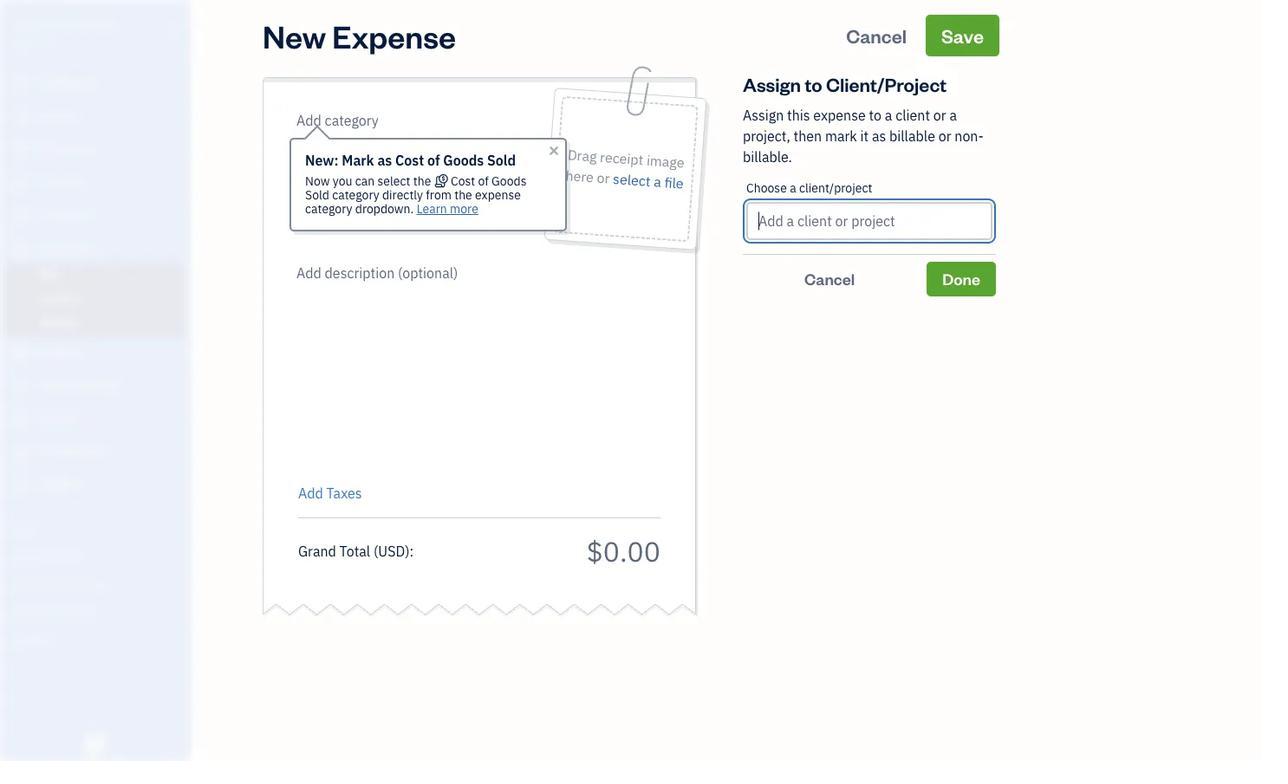 Task type: describe. For each thing, give the bounding box(es) containing it.
freshbooks image
[[82, 734, 109, 754]]

select a file
[[612, 170, 684, 193]]

1 vertical spatial or
[[939, 127, 952, 145]]

assign this expense to a client or a project, then mark it as billable or non- billable.
[[743, 106, 984, 166]]

a left client
[[885, 106, 893, 124]]

a up "non-"
[[950, 106, 957, 124]]

drag
[[567, 146, 597, 166]]

receipt
[[599, 148, 644, 169]]

save
[[942, 23, 984, 48]]

learn
[[417, 201, 447, 217]]

expense image
[[11, 240, 32, 258]]

grand
[[298, 542, 336, 560]]

done
[[943, 269, 981, 289]]

1 vertical spatial cancel button
[[743, 262, 917, 297]]

mark
[[825, 127, 857, 145]]

0 horizontal spatial the
[[413, 173, 431, 189]]

0 vertical spatial cancel
[[846, 23, 907, 48]]

save button
[[926, 15, 1000, 56]]

you
[[333, 173, 352, 189]]

timer image
[[11, 378, 32, 395]]

cost inside cost of goods sold category directly from the expense category dropdown.
[[451, 173, 475, 189]]

now you can select the
[[305, 173, 434, 189]]

assign to client/project
[[743, 72, 947, 96]]

bank connections image
[[13, 604, 186, 618]]

dropdown.
[[355, 201, 414, 217]]

a inside select a file
[[653, 172, 662, 191]]

team members image
[[13, 549, 186, 563]]

estimate image
[[11, 141, 32, 159]]

gary's company owner
[[14, 15, 118, 49]]

learn more
[[417, 201, 479, 217]]

1 vertical spatial cancel
[[805, 269, 855, 289]]

expense inside cost of goods sold category directly from the expense category dropdown.
[[475, 187, 521, 203]]

billable
[[890, 127, 936, 145]]

add taxes button
[[298, 483, 362, 504]]

add
[[298, 484, 323, 502]]

client image
[[11, 108, 32, 126]]

category down the date in mm/dd/yyyy format 'text field'
[[332, 187, 380, 203]]

1 vertical spatial as
[[378, 151, 392, 170]]

settings image
[[13, 632, 186, 646]]

image
[[646, 151, 685, 172]]

0 vertical spatial cancel button
[[831, 15, 923, 56]]

usd
[[378, 542, 405, 560]]

drag receipt image here or
[[565, 146, 685, 188]]

Description text field
[[290, 263, 652, 471]]

0 vertical spatial cost
[[395, 151, 424, 170]]

):
[[405, 542, 414, 560]]

total
[[340, 542, 370, 560]]

apps image
[[13, 521, 186, 535]]

Category text field
[[297, 110, 445, 131]]



Task type: vqa. For each thing, say whether or not it's contained in the screenshot.
Cost to the bottom
yes



Task type: locate. For each thing, give the bounding box(es) containing it.
2 vertical spatial or
[[596, 168, 610, 188]]

select down new: mark as cost of goods sold
[[378, 173, 411, 189]]

1 assign from the top
[[743, 72, 801, 96]]

Add a client or project text field
[[748, 204, 991, 238]]

1 horizontal spatial goods
[[492, 173, 527, 189]]

cost
[[395, 151, 424, 170], [451, 173, 475, 189]]

goods inside cost of goods sold category directly from the expense category dropdown.
[[492, 173, 527, 189]]

choose
[[747, 180, 787, 196]]

sold
[[487, 151, 516, 170], [305, 187, 329, 203]]

select
[[612, 170, 651, 190], [378, 173, 411, 189]]

chart image
[[11, 444, 32, 461]]

learn more link
[[417, 201, 479, 217]]

0 horizontal spatial to
[[805, 72, 823, 96]]

client/project
[[799, 180, 873, 196]]

1 horizontal spatial expense
[[814, 106, 866, 124]]

to inside assign this expense to a client or a project, then mark it as billable or non- billable.
[[869, 106, 882, 124]]

the
[[413, 173, 431, 189], [455, 187, 472, 203]]

cancel up client/project in the right top of the page
[[846, 23, 907, 48]]

cancel down add a client or project text box
[[805, 269, 855, 289]]

or inside drag receipt image here or
[[596, 168, 610, 188]]

as up now you can select the
[[378, 151, 392, 170]]

Date in MM/DD/YYYY format text field
[[298, 153, 411, 171]]

then
[[794, 127, 822, 145]]

0 vertical spatial of
[[427, 151, 440, 170]]

now
[[305, 173, 330, 189]]

sold inside cost of goods sold category directly from the expense category dropdown.
[[305, 187, 329, 203]]

0 vertical spatial or
[[934, 106, 947, 124]]

category down now
[[305, 201, 352, 217]]

select inside select a file
[[612, 170, 651, 190]]

main element
[[0, 0, 234, 761]]

new expense
[[263, 15, 456, 56]]

sold left 'you'
[[305, 187, 329, 203]]

0 horizontal spatial expense
[[475, 187, 521, 203]]

0 vertical spatial to
[[805, 72, 823, 96]]

assign inside assign this expense to a client or a project, then mark it as billable or non- billable.
[[743, 106, 784, 124]]

1 horizontal spatial cost
[[451, 173, 475, 189]]

1 horizontal spatial select
[[612, 170, 651, 190]]

1 horizontal spatial of
[[478, 173, 489, 189]]

the inside cost of goods sold category directly from the expense category dropdown.
[[455, 187, 472, 203]]

owner
[[14, 35, 46, 49]]

cost up cost of goods sold category directly from the expense category dropdown.
[[395, 151, 424, 170]]

0 horizontal spatial of
[[427, 151, 440, 170]]

dashboard image
[[11, 75, 32, 93]]

0 vertical spatial as
[[872, 127, 886, 145]]

Amount (USD) text field
[[586, 533, 661, 569]]

this
[[787, 106, 810, 124]]

client/project
[[826, 72, 947, 96]]

0 vertical spatial goods
[[443, 151, 484, 170]]

project,
[[743, 127, 791, 145]]

new
[[263, 15, 326, 56]]

cancel
[[846, 23, 907, 48], [805, 269, 855, 289]]

directly
[[382, 187, 423, 203]]

cancel button down add a client or project text box
[[743, 262, 917, 297]]

expense inside assign this expense to a client or a project, then mark it as billable or non- billable.
[[814, 106, 866, 124]]

0 horizontal spatial as
[[378, 151, 392, 170]]

1 vertical spatial of
[[478, 173, 489, 189]]

0 vertical spatial expense
[[814, 106, 866, 124]]

select down receipt
[[612, 170, 651, 190]]

of up more
[[478, 173, 489, 189]]

sold left close image
[[487, 151, 516, 170]]

add taxes
[[298, 484, 362, 502]]

2 assign from the top
[[743, 106, 784, 124]]

expense up mark at the right of page
[[814, 106, 866, 124]]

new: mark as cost of goods sold
[[305, 151, 516, 170]]

as
[[872, 127, 886, 145], [378, 151, 392, 170]]

items and services image
[[13, 577, 186, 590]]

1 vertical spatial to
[[869, 106, 882, 124]]

close image
[[547, 144, 561, 158]]

file
[[664, 173, 684, 193]]

from
[[426, 187, 452, 203]]

select a file button
[[612, 168, 684, 194]]

to
[[805, 72, 823, 96], [869, 106, 882, 124]]

more
[[450, 201, 479, 217]]

0 horizontal spatial sold
[[305, 187, 329, 203]]

cancel button
[[831, 15, 923, 56], [743, 262, 917, 297]]

money image
[[11, 411, 32, 428]]

or
[[934, 106, 947, 124], [939, 127, 952, 145], [596, 168, 610, 188]]

billable.
[[743, 148, 792, 166]]

1 vertical spatial assign
[[743, 106, 784, 124]]

of inside cost of goods sold category directly from the expense category dropdown.
[[478, 173, 489, 189]]

report image
[[11, 477, 32, 494]]

assign up project,
[[743, 106, 784, 124]]

assign for assign to client/project
[[743, 72, 801, 96]]

a left file
[[653, 172, 662, 191]]

expense
[[814, 106, 866, 124], [475, 187, 521, 203]]

or right here
[[596, 168, 610, 188]]

goods
[[443, 151, 484, 170], [492, 173, 527, 189]]

taxes
[[327, 484, 362, 502]]

the right from at the top left of the page
[[455, 187, 472, 203]]

client
[[896, 106, 930, 124]]

choose a client/project element
[[743, 167, 996, 255]]

cost of goods sold category directly from the expense category dropdown.
[[305, 173, 527, 217]]

cancel button up client/project in the right top of the page
[[831, 15, 923, 56]]

gary's
[[14, 15, 54, 33]]

1 horizontal spatial the
[[455, 187, 472, 203]]

0 vertical spatial sold
[[487, 151, 516, 170]]

expense right from at the top left of the page
[[475, 187, 521, 203]]

non-
[[955, 127, 984, 145]]

as right it
[[872, 127, 886, 145]]

of
[[427, 151, 440, 170], [478, 173, 489, 189]]

goods up from at the top left of the page
[[443, 151, 484, 170]]

of up from at the top left of the page
[[427, 151, 440, 170]]

category
[[332, 187, 380, 203], [305, 201, 352, 217]]

invoice image
[[11, 174, 32, 192]]

or right client
[[934, 106, 947, 124]]

to down client/project in the right top of the page
[[869, 106, 882, 124]]

a
[[885, 106, 893, 124], [950, 106, 957, 124], [653, 172, 662, 191], [790, 180, 797, 196]]

1 horizontal spatial sold
[[487, 151, 516, 170]]

mark
[[342, 151, 374, 170]]

assign up this
[[743, 72, 801, 96]]

can
[[355, 173, 375, 189]]

goods left here
[[492, 173, 527, 189]]

done button
[[927, 262, 996, 297]]

the down new: mark as cost of goods sold
[[413, 173, 431, 189]]

to up this
[[805, 72, 823, 96]]

0 horizontal spatial select
[[378, 173, 411, 189]]

1 horizontal spatial as
[[872, 127, 886, 145]]

1 vertical spatial sold
[[305, 187, 329, 203]]

or left "non-"
[[939, 127, 952, 145]]

it
[[861, 127, 869, 145]]

0 horizontal spatial goods
[[443, 151, 484, 170]]

(
[[374, 542, 378, 560]]

choose a client/project
[[747, 180, 873, 196]]

0 vertical spatial assign
[[743, 72, 801, 96]]

new:
[[305, 151, 339, 170]]

a right choose
[[790, 180, 797, 196]]

1 horizontal spatial to
[[869, 106, 882, 124]]

1 vertical spatial cost
[[451, 173, 475, 189]]

here
[[565, 166, 594, 186]]

1 vertical spatial goods
[[492, 173, 527, 189]]

assign for assign this expense to a client or a project, then mark it as billable or non- billable.
[[743, 106, 784, 124]]

project image
[[11, 345, 32, 362]]

company
[[58, 15, 118, 33]]

as inside assign this expense to a client or a project, then mark it as billable or non- billable.
[[872, 127, 886, 145]]

expense
[[332, 15, 456, 56]]

cost up more
[[451, 173, 475, 189]]

1 vertical spatial expense
[[475, 187, 521, 203]]

grand total ( usd ):
[[298, 542, 414, 560]]

0 horizontal spatial cost
[[395, 151, 424, 170]]

payment image
[[11, 207, 32, 225]]

assign
[[743, 72, 801, 96], [743, 106, 784, 124]]



